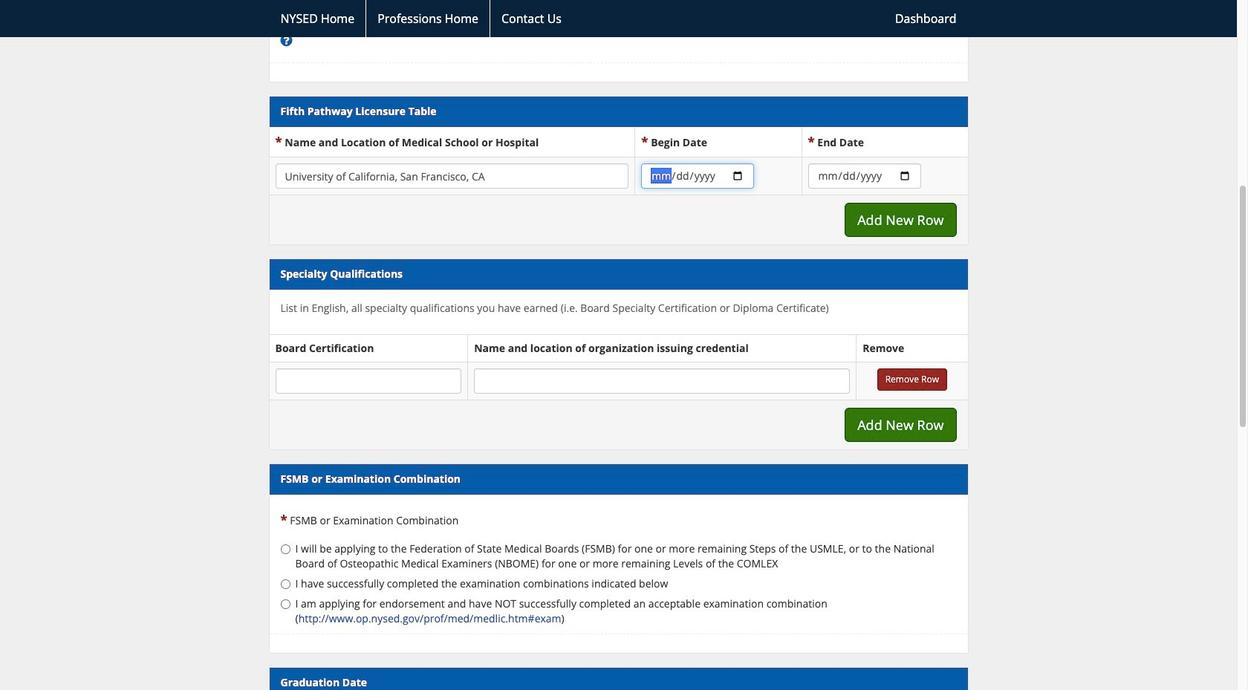 Task type: vqa. For each thing, say whether or not it's contained in the screenshot.
second MM/DD/YYYY 'date field' from left
yes



Task type: locate. For each thing, give the bounding box(es) containing it.
None radio
[[281, 580, 290, 589], [281, 600, 290, 609], [281, 580, 290, 589], [281, 600, 290, 609]]

1 mm/dd/yyyy date field from the left
[[642, 164, 755, 189]]

None text field
[[275, 164, 629, 189], [275, 369, 462, 394], [474, 369, 850, 394], [275, 164, 629, 189], [275, 369, 462, 394], [474, 369, 850, 394]]

None radio
[[281, 17, 290, 27], [281, 545, 290, 554], [281, 17, 290, 27], [281, 545, 290, 554]]

0 horizontal spatial mm/dd/yyyy date field
[[642, 164, 755, 189]]

1 horizontal spatial mm/dd/yyyy date field
[[808, 164, 921, 189]]

mm/dd/yyyy date field
[[642, 164, 755, 189], [808, 164, 921, 189]]



Task type: describe. For each thing, give the bounding box(es) containing it.
help information image
[[281, 36, 292, 46]]

2 mm/dd/yyyy date field from the left
[[808, 164, 921, 189]]



